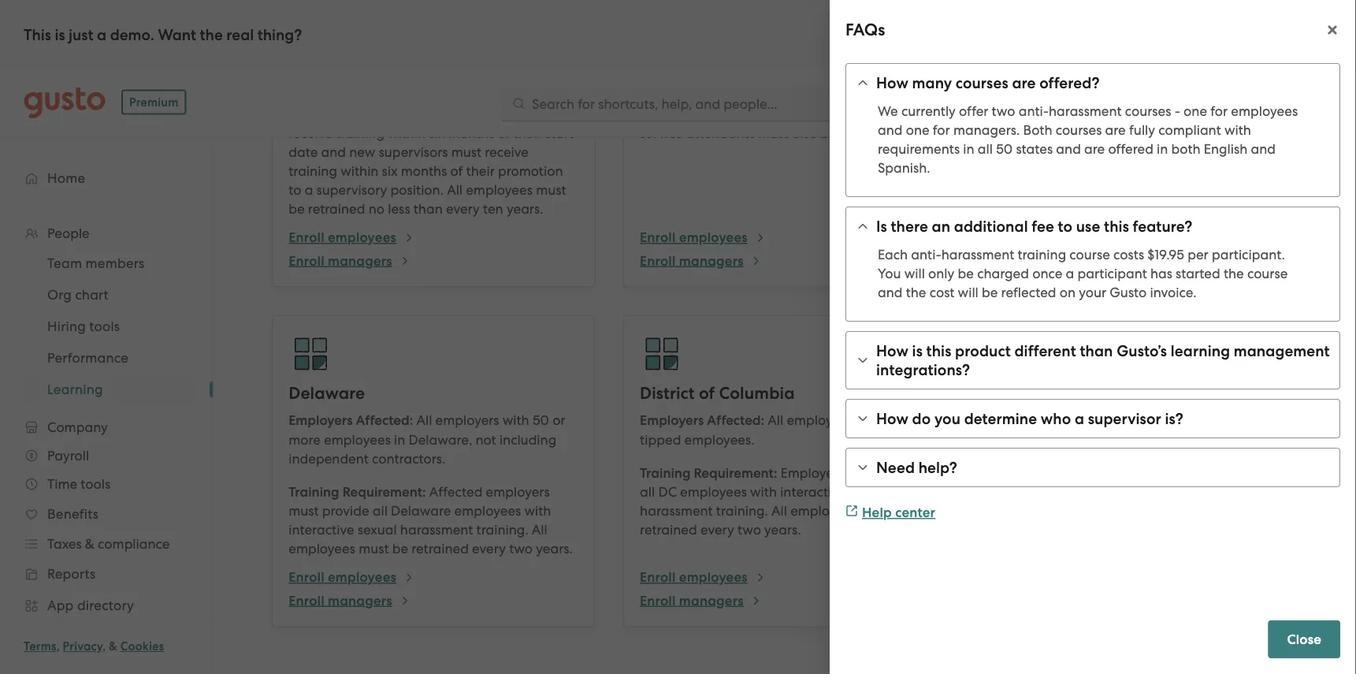 Task type: vqa. For each thing, say whether or not it's contained in the screenshot.
through
no



Task type: locate. For each thing, give the bounding box(es) containing it.
and right the states
[[1057, 141, 1082, 157]]

demo.
[[110, 26, 154, 44]]

sexual for years.
[[358, 522, 397, 538]]

six down hires on the top of page
[[429, 125, 445, 141]]

0 horizontal spatial this
[[927, 342, 952, 360]]

0 horizontal spatial at
[[443, 69, 456, 84]]

enroll employees link
[[289, 228, 416, 251], [640, 228, 767, 251], [992, 228, 1119, 251], [289, 568, 416, 591], [640, 568, 767, 591]]

how inside how is this product different than gusto's learning management integrations?
[[877, 342, 909, 360]]

is up integrations? on the bottom of the page
[[913, 342, 923, 360]]

how left do
[[877, 410, 909, 428]]

0 vertical spatial years.
[[507, 201, 544, 217]]

cookies
[[120, 639, 164, 654]]

a inside dropdown button
[[1075, 410, 1085, 428]]

terms link
[[24, 639, 56, 654]]

0 vertical spatial ct
[[455, 88, 472, 103]]

ct
[[455, 88, 472, 103], [521, 106, 537, 122]]

harassment down additional
[[942, 247, 1015, 263]]

training
[[411, 31, 460, 47], [358, 88, 406, 103], [336, 125, 385, 141], [289, 163, 337, 179], [1018, 247, 1067, 263]]

employees. inside all employers that have tipped employees.
[[685, 432, 755, 447]]

a inside employers with three or more employees must provide at least two hours of interactive training to all ct-based employees. employers with less than three employees must provide at least two hours of interactive training only to ct employees who are supervisors. new hires working in ct must receive training within six months of their start date and new supervisors must receive training within six months of their promotion to a supervisory position. all employees must be retrained no less than every ten years.
[[305, 182, 313, 198]]

all inside employers must provide all washington-based supervisors with interactive sexual harassment training. employees working as janitors, security guards, hotel housekeepers, or hotel room service attendants must also be trained.
[[640, 50, 655, 65]]

more
[[289, 12, 321, 28], [289, 432, 321, 447]]

only
[[410, 88, 436, 103], [929, 266, 955, 281]]

and inside each anti-harassment training course costs $19.95 per participant. you will only be charged once a participant has started the course and the cost will be reflected on your gusto invoice.
[[878, 285, 903, 300]]

2 vertical spatial years.
[[536, 541, 573, 557]]

two
[[528, 12, 552, 28], [493, 69, 516, 84], [992, 103, 1016, 119], [738, 522, 762, 538], [509, 541, 533, 557]]

courses up fully
[[1126, 103, 1172, 119]]

with down all employers that have tipped employees.
[[751, 484, 777, 500]]

1 vertical spatial hours
[[519, 69, 554, 84]]

50
[[997, 141, 1013, 157], [533, 412, 550, 428]]

training requirement: up dc
[[640, 465, 778, 481]]

their up ten
[[466, 163, 495, 179]]

with up ct-
[[496, 0, 523, 8]]

must
[[394, 12, 425, 28], [848, 30, 878, 46], [359, 69, 389, 84], [541, 106, 571, 122], [759, 125, 789, 141], [452, 144, 482, 160], [536, 182, 566, 198], [848, 465, 878, 481], [289, 503, 319, 519], [861, 503, 891, 519], [359, 541, 389, 557]]

receive up 'promotion'
[[485, 144, 529, 160]]

or inside employers with three or more employees must provide at least two hours of interactive training to all ct-based employees. employers with less than three employees must provide at least two hours of interactive training only to ct employees who are supervisors. new hires working in ct must receive training within six months of their start date and new supervisors must receive training within six months of their promotion to a supervisory position. all employees must be retrained no less than every ten years.
[[562, 0, 575, 8]]

look
[[1059, 360, 1086, 376]]

0 vertical spatial one
[[1184, 103, 1208, 119]]

who up start
[[545, 88, 572, 103]]

additional
[[955, 217, 1029, 235]]

anti-
[[1019, 103, 1049, 119], [912, 247, 942, 263]]

enroll managers button
[[289, 252, 411, 270], [640, 252, 763, 270], [992, 252, 1114, 270], [289, 591, 411, 610], [640, 591, 763, 610]]

1 horizontal spatial six
[[429, 125, 445, 141]]

one right -
[[1184, 103, 1208, 119]]

anti- up the both
[[1019, 103, 1049, 119]]

1 horizontal spatial training requirement:
[[640, 465, 778, 481]]

how for how do you determine who a supervisor is?
[[877, 410, 909, 428]]

will right cost
[[958, 285, 979, 300]]

not
[[476, 432, 496, 447]]

1 horizontal spatial employees.
[[685, 432, 755, 447]]

1 vertical spatial ct
[[521, 106, 537, 122]]

the down the participant.
[[1224, 266, 1245, 281]]

within
[[388, 125, 426, 141], [341, 163, 379, 179]]

requirement: for delaware
[[343, 484, 426, 500]]

sexual
[[709, 69, 749, 84], [850, 484, 889, 500], [358, 522, 397, 538]]

1 vertical spatial within
[[341, 163, 379, 179]]

, left privacy
[[56, 639, 60, 654]]

0 horizontal spatial 50
[[533, 412, 550, 428]]

enroll
[[289, 229, 325, 246], [640, 229, 676, 246], [992, 229, 1028, 246], [289, 253, 325, 269], [640, 253, 676, 269], [992, 253, 1028, 269], [289, 569, 325, 585], [640, 569, 676, 585], [289, 593, 325, 609], [640, 593, 676, 609]]

position.
[[391, 182, 444, 198]]

affected: down district of columbia
[[708, 412, 765, 429]]

affected
[[430, 484, 483, 499]]

delaware inside affected employers must provide all delaware employees with interactive sexual harassment training. all employees must be retrained every two years.
[[391, 503, 451, 519]]

need inside alert
[[1015, 332, 1054, 350]]

2 employers affected: from the left
[[640, 412, 765, 429]]

1 horizontal spatial ct
[[521, 106, 537, 122]]

interactive
[[342, 31, 408, 47], [640, 69, 706, 84], [289, 88, 354, 103], [781, 484, 846, 500], [289, 522, 354, 538]]

a left supervisor
[[1075, 410, 1085, 428]]

need help? inside dropdown button
[[877, 458, 958, 477]]

two inside employers must provide all dc employees with interactive sexual harassment training. all employees must be retrained every two years.
[[738, 522, 762, 538]]

interactive inside affected employers must provide all delaware employees with interactive sexual harassment training. all employees must be retrained every two years.
[[289, 522, 354, 538]]

0 horizontal spatial than
[[414, 201, 443, 217]]

requirement:
[[694, 465, 778, 481], [343, 484, 426, 500]]

2 more from the top
[[289, 432, 321, 447]]

provide
[[428, 12, 475, 28], [881, 30, 929, 46], [392, 69, 440, 84], [881, 465, 929, 481], [322, 503, 369, 519]]

managers
[[328, 253, 393, 269], [680, 253, 744, 269], [1031, 253, 1096, 269], [328, 593, 393, 609], [680, 593, 744, 609]]

provide inside affected employers must provide all delaware employees with interactive sexual harassment training. all employees must be retrained every two years.
[[322, 503, 369, 519]]

anti- inside each anti-harassment training course costs $19.95 per participant. you will only be charged once a participant has started the course and the cost will be reflected on your gusto invoice.
[[912, 247, 942, 263]]

only up hires on the top of page
[[410, 88, 436, 103]]

employers up not
[[436, 412, 500, 428]]

months down hires on the top of page
[[448, 125, 495, 141]]

1 horizontal spatial less
[[459, 50, 482, 65]]

hours up start
[[519, 69, 554, 84]]

1 horizontal spatial least
[[495, 12, 525, 28]]

employers affected: for delaware
[[289, 412, 413, 429]]

1 vertical spatial this
[[927, 342, 952, 360]]

interactive inside employers must provide all dc employees with interactive sexual harassment training. all employees must be retrained every two years.
[[781, 484, 846, 500]]

with up english
[[1225, 122, 1252, 138]]

of left 'promotion'
[[451, 163, 463, 179]]

than up take a look at our faqs.
[[1081, 342, 1114, 360]]

0 vertical spatial within
[[388, 125, 426, 141]]

with up including at the bottom of page
[[503, 412, 530, 428]]

employers affected: up independent
[[289, 412, 413, 429]]

harassment down how many courses are offered? dropdown button
[[1049, 103, 1122, 119]]

1 vertical spatial how
[[877, 342, 909, 360]]

are left offered?
[[1013, 74, 1036, 92]]

1 affected: from the left
[[356, 412, 413, 429]]

affected: up contractors.
[[356, 412, 413, 429]]

employers inside affected employers must provide all delaware employees with interactive sexual harassment training. all employees must be retrained every two years.
[[486, 484, 550, 499]]

or inside employers must provide all washington-based supervisors with interactive sexual harassment training. employees working as janitors, security guards, hotel housekeepers, or hotel room service attendants must also be trained.
[[818, 106, 831, 122]]

training requirement: down independent
[[289, 484, 426, 500]]

faqs.
[[1130, 360, 1165, 376]]

one up requirements
[[907, 122, 930, 138]]

1 horizontal spatial need
[[1015, 332, 1054, 350]]

a up on at the right top of page
[[1066, 266, 1075, 281]]

are inside employers with three or more employees must provide at least two hours of interactive training to all ct-based employees. employers with less than three employees must provide at least two hours of interactive training only to ct employees who are supervisors. new hires working in ct must receive training within six months of their start date and new supervisors must receive training within six months of their promotion to a supervisory position. all employees must be retrained no less than every ten years.
[[289, 106, 309, 122]]

1 horizontal spatial delaware
[[391, 503, 451, 519]]

1 vertical spatial will
[[958, 285, 979, 300]]

0 horizontal spatial help?
[[919, 458, 958, 477]]

with inside all employers with 50 or more employees in delaware, not including independent contractors.
[[503, 412, 530, 428]]

harassment inside employers must provide all dc employees with interactive sexual harassment training. all employees must be retrained every two years.
[[640, 503, 713, 519]]

employers inside all employers that have tipped employees.
[[787, 412, 851, 428]]

who inside dropdown button
[[1041, 410, 1072, 428]]

years. inside employers with three or more employees must provide at least two hours of interactive training to all ct-based employees. employers with less than three employees must provide at least two hours of interactive training only to ct employees who are supervisors. new hires working in ct must receive training within six months of their start date and new supervisors must receive training within six months of their promotion to a supervisory position. all employees must be retrained no less than every ten years.
[[507, 201, 544, 217]]

3 how from the top
[[877, 410, 909, 428]]

1 vertical spatial anti-
[[912, 247, 942, 263]]

2 how from the top
[[877, 342, 909, 360]]

hires
[[421, 106, 450, 122]]

2 horizontal spatial than
[[1081, 342, 1114, 360]]

who down 'look'
[[1041, 410, 1072, 428]]

50 up including at the bottom of page
[[533, 412, 550, 428]]

months
[[448, 125, 495, 141], [401, 163, 447, 179]]

hours
[[289, 31, 323, 47], [519, 69, 554, 84]]

2 vertical spatial sexual
[[358, 522, 397, 538]]

1 vertical spatial less
[[388, 201, 410, 217]]

working left as
[[710, 88, 760, 103]]

0 vertical spatial at
[[478, 12, 492, 28]]

is for just
[[55, 26, 65, 44]]

1 vertical spatial only
[[929, 266, 955, 281]]

need help? up 'look'
[[1015, 332, 1096, 350]]

employees. down thing?
[[289, 50, 359, 65]]

0 vertical spatial training
[[640, 465, 691, 481]]

1 vertical spatial six
[[382, 163, 398, 179]]

only inside each anti-harassment training course costs $19.95 per participant. you will only be charged once a participant has started the course and the cost will be reflected on your gusto invoice.
[[929, 266, 955, 281]]

0 vertical spatial supervisors
[[782, 50, 851, 65]]

course
[[1070, 247, 1111, 263], [1248, 266, 1289, 281]]

than down position.
[[414, 201, 443, 217]]

2 vertical spatial than
[[1081, 342, 1114, 360]]

months up position.
[[401, 163, 447, 179]]

retrained down dc
[[640, 522, 698, 538]]

how
[[877, 74, 909, 92], [877, 342, 909, 360], [877, 410, 909, 428]]

delaware
[[289, 384, 365, 403], [391, 503, 451, 519]]

harassment inside each anti-harassment training course costs $19.95 per participant. you will only be charged once a participant has started the course and the cost will be reflected on your gusto invoice.
[[942, 247, 1015, 263]]

1 vertical spatial supervisors
[[379, 144, 448, 160]]

1 vertical spatial than
[[414, 201, 443, 217]]

1 vertical spatial working
[[453, 106, 503, 122]]

2 horizontal spatial retrained
[[640, 522, 698, 538]]

who
[[545, 88, 572, 103], [1041, 410, 1072, 428]]

service
[[640, 125, 683, 141]]

1 horizontal spatial affected:
[[708, 412, 765, 429]]

employees. down district of columbia
[[685, 432, 755, 447]]

help?
[[1058, 332, 1096, 350], [919, 458, 958, 477]]

1 hotel from the left
[[691, 106, 722, 122]]

0 vertical spatial more
[[289, 12, 321, 28]]

,
[[56, 639, 60, 654], [103, 639, 106, 654]]

all inside employers must provide all dc employees with interactive sexual harassment training. all employees must be retrained every two years.
[[640, 484, 655, 500]]

both
[[1172, 141, 1201, 157]]

0 vertical spatial this
[[1105, 217, 1130, 235]]

is left just
[[55, 26, 65, 44]]

are up date
[[289, 106, 309, 122]]

0 vertical spatial hours
[[289, 31, 323, 47]]

gusto
[[1110, 285, 1147, 300]]

1 vertical spatial every
[[701, 522, 735, 538]]

training down independent
[[289, 484, 340, 500]]

, left &
[[103, 639, 106, 654]]

1 vertical spatial need help?
[[877, 458, 958, 477]]

training requirement: for delaware
[[289, 484, 426, 500]]

want
[[158, 26, 196, 44]]

1 vertical spatial receive
[[485, 144, 529, 160]]

2 , from the left
[[103, 639, 106, 654]]

2 horizontal spatial at
[[1089, 360, 1102, 376]]

0 vertical spatial less
[[459, 50, 482, 65]]

this right use
[[1105, 217, 1130, 235]]

1 vertical spatial or
[[818, 106, 831, 122]]

2 vertical spatial how
[[877, 410, 909, 428]]

new
[[389, 106, 418, 122]]

will
[[905, 266, 926, 281], [958, 285, 979, 300]]

account menu element
[[1053, 69, 1333, 136]]

this is just a demo. want the real thing?
[[24, 26, 302, 44]]

1 vertical spatial 50
[[533, 412, 550, 428]]

every inside employers with three or more employees must provide at least two hours of interactive training to all ct-based employees. employers with less than three employees must provide at least two hours of interactive training only to ct employees who are supervisors. new hires working in ct must receive training within six months of their start date and new supervisors must receive training within six months of their promotion to a supervisory position. all employees must be retrained no less than every ten years.
[[446, 201, 480, 217]]

the left cost
[[907, 285, 927, 300]]

training up the new
[[336, 125, 385, 141]]

or inside all employers with 50 or more employees in delaware, not including independent contractors.
[[553, 412, 566, 428]]

there
[[891, 217, 929, 235]]

supervisors up the janitors,
[[782, 50, 851, 65]]

employees.
[[289, 50, 359, 65], [685, 432, 755, 447]]

you
[[878, 266, 902, 281]]

in up contractors.
[[394, 432, 406, 447]]

all inside all employers with 50 or more employees in delaware, not including independent contractors.
[[417, 412, 432, 428]]

their
[[514, 125, 542, 141], [466, 163, 495, 179]]

0 horizontal spatial ct
[[455, 88, 472, 103]]

1 vertical spatial retrained
[[640, 522, 698, 538]]

0 vertical spatial than
[[485, 50, 514, 65]]

sexual up the help
[[850, 484, 889, 500]]

are up offered
[[1106, 122, 1127, 138]]

50 inside all employers with 50 or more employees in delaware, not including independent contractors.
[[533, 412, 550, 428]]

all down contractors.
[[373, 503, 388, 519]]

within down new
[[388, 125, 426, 141]]

faqs
[[846, 20, 886, 40]]

training. inside employers must provide all washington-based supervisors with interactive sexual harassment training. employees working as janitors, security guards, hotel housekeepers, or hotel room service attendants must also be trained.
[[828, 69, 880, 84]]

need help? up center
[[877, 458, 958, 477]]

faqs. button
[[1130, 359, 1165, 378]]

0 horizontal spatial need
[[877, 458, 915, 477]]

we
[[878, 103, 899, 119]]

training up once
[[1018, 247, 1067, 263]]

how for how many courses are offered?
[[877, 74, 909, 92]]

global-search element
[[501, 86, 961, 122]]

0 vertical spatial courses
[[956, 74, 1009, 92]]

their left start
[[514, 125, 542, 141]]

employees
[[324, 12, 391, 28], [289, 69, 356, 84], [475, 88, 542, 103], [1232, 103, 1299, 119], [466, 182, 533, 198], [328, 229, 397, 246], [680, 229, 748, 246], [1031, 229, 1100, 246], [324, 432, 391, 447], [681, 484, 747, 500], [455, 503, 521, 519], [791, 503, 858, 519], [289, 541, 356, 557], [328, 569, 397, 585], [680, 569, 748, 585]]

0 horizontal spatial ,
[[56, 639, 60, 654]]

training inside each anti-harassment training course costs $19.95 per participant. you will only be charged once a participant has started the course and the cost will be reflected on your gusto invoice.
[[1018, 247, 1067, 263]]

sexual up global-search element at the top
[[709, 69, 749, 84]]

need help?
[[1015, 332, 1096, 350], [877, 458, 958, 477]]

more up independent
[[289, 432, 321, 447]]

help center
[[863, 505, 936, 521]]

requirements
[[878, 141, 960, 157]]

help? up 'look'
[[1058, 332, 1096, 350]]

1 vertical spatial is
[[913, 342, 923, 360]]

1 horizontal spatial employers affected:
[[640, 412, 765, 429]]

1 horizontal spatial working
[[710, 88, 760, 103]]

0 vertical spatial working
[[710, 88, 760, 103]]

1 employers affected: from the left
[[289, 412, 413, 429]]

working right hires on the top of page
[[453, 106, 503, 122]]

this inside how is this product different than gusto's learning management integrations?
[[927, 342, 952, 360]]

training.
[[828, 69, 880, 84], [717, 503, 769, 519], [477, 522, 529, 538]]

retrained inside affected employers must provide all delaware employees with interactive sexual harassment training. all employees must be retrained every two years.
[[412, 541, 469, 557]]

delaware up independent
[[289, 384, 365, 403]]

employers inside all employers with 50 or more employees in delaware, not including independent contractors.
[[436, 412, 500, 428]]

training. for housekeepers,
[[828, 69, 880, 84]]

0 horizontal spatial their
[[466, 163, 495, 179]]

0 vertical spatial training requirement:
[[640, 465, 778, 481]]

1 vertical spatial help?
[[919, 458, 958, 477]]

1 horizontal spatial based
[[739, 50, 778, 65]]

in down managers. at the top of page
[[964, 141, 975, 157]]

is inside how is this product different than gusto's learning management integrations?
[[913, 342, 923, 360]]

training for delaware
[[289, 484, 340, 500]]

training requirement: for district of columbia
[[640, 465, 778, 481]]

1 horizontal spatial anti-
[[1019, 103, 1049, 119]]

harassment down 'affected' at the bottom left of page
[[400, 522, 473, 538]]

hotel up attendants
[[691, 106, 722, 122]]

than inside how is this product different than gusto's learning management integrations?
[[1081, 342, 1114, 360]]

2 vertical spatial training.
[[477, 522, 529, 538]]

more inside employers with three or more employees must provide at least two hours of interactive training to all ct-based employees. employers with less than three employees must provide at least two hours of interactive training only to ct employees who are supervisors. new hires working in ct must receive training within six months of their start date and new supervisors must receive training within six months of their promotion to a supervisory position. all employees must be retrained no less than every ten years.
[[289, 12, 321, 28]]

0 vertical spatial only
[[410, 88, 436, 103]]

are left offered
[[1085, 141, 1106, 157]]

provide inside employers must provide all washington-based supervisors with interactive sexual harassment training. employees working as janitors, security guards, hotel housekeepers, or hotel room service attendants must also be trained.
[[881, 30, 929, 46]]

anti- down an
[[912, 247, 942, 263]]

offer
[[960, 103, 989, 119]]

a down date
[[305, 182, 313, 198]]

to right fee
[[1059, 217, 1073, 235]]

harassment down dc
[[640, 503, 713, 519]]

you
[[935, 410, 961, 428]]

and left the new
[[321, 144, 346, 160]]

affected: for delaware
[[356, 412, 413, 429]]

employers inside employers must provide all dc employees with interactive sexual harassment training. all employees must be retrained every two years.
[[781, 465, 845, 481]]

0 vertical spatial least
[[495, 12, 525, 28]]

training down date
[[289, 163, 337, 179]]

0 horizontal spatial will
[[905, 266, 926, 281]]

training. inside affected employers must provide all delaware employees with interactive sexual harassment training. all employees must be retrained every two years.
[[477, 522, 529, 538]]

retrained
[[308, 201, 365, 217], [640, 522, 698, 538], [412, 541, 469, 557]]

supervisors up position.
[[379, 144, 448, 160]]

working inside employers must provide all washington-based supervisors with interactive sexual harassment training. employees working as janitors, security guards, hotel housekeepers, or hotel room service attendants must also be trained.
[[710, 88, 760, 103]]

all inside all employers that have tipped employees.
[[768, 412, 784, 428]]

50 down managers. at the top of page
[[997, 141, 1013, 157]]

help
[[863, 505, 893, 521]]

district
[[640, 384, 695, 403]]

how for how is this product different than gusto's learning management integrations?
[[877, 342, 909, 360]]

hours right real
[[289, 31, 323, 47]]

supervisors
[[782, 50, 851, 65], [379, 144, 448, 160]]

training requirement:
[[640, 465, 778, 481], [289, 484, 426, 500]]

1 vertical spatial courses
[[1126, 103, 1172, 119]]

harassment inside affected employers must provide all delaware employees with interactive sexual harassment training. all employees must be retrained every two years.
[[400, 522, 473, 538]]

0 horizontal spatial who
[[545, 88, 572, 103]]

sexual inside affected employers must provide all delaware employees with interactive sexual harassment training. all employees must be retrained every two years.
[[358, 522, 397, 538]]

0 vertical spatial need help?
[[1015, 332, 1096, 350]]

every inside affected employers must provide all delaware employees with interactive sexual harassment training. all employees must be retrained every two years.
[[472, 541, 506, 557]]

six up position.
[[382, 163, 398, 179]]

including
[[500, 432, 557, 447]]

years. inside affected employers must provide all delaware employees with interactive sexual harassment training. all employees must be retrained every two years.
[[536, 541, 573, 557]]

is for this
[[913, 342, 923, 360]]

0 horizontal spatial retrained
[[308, 201, 365, 217]]

harassment up the janitors,
[[752, 69, 825, 84]]

be inside employers with three or more employees must provide at least two hours of interactive training to all ct-based employees. employers with less than three employees must provide at least two hours of interactive training only to ct employees who are supervisors. new hires working in ct must receive training within six months of their start date and new supervisors must receive training within six months of their promotion to a supervisory position. all employees must be retrained no less than every ten years.
[[289, 201, 305, 217]]

0 horizontal spatial for
[[933, 122, 951, 138]]

2 vertical spatial retrained
[[412, 541, 469, 557]]

participant
[[1078, 266, 1148, 281]]

hotel
[[691, 106, 722, 122], [834, 106, 865, 122]]

1 how from the top
[[877, 74, 909, 92]]

0 horizontal spatial training
[[289, 484, 340, 500]]

2 vertical spatial or
[[553, 412, 566, 428]]

1 vertical spatial who
[[1041, 410, 1072, 428]]

every inside employers must provide all dc employees with interactive sexual harassment training. all employees must be retrained every two years.
[[701, 522, 735, 538]]

2 vertical spatial at
[[1089, 360, 1102, 376]]

more right real
[[289, 12, 321, 28]]

all left ct-
[[479, 31, 494, 47]]

a inside each anti-harassment training course costs $19.95 per participant. you will only be charged once a participant has started the course and the cost will be reflected on your gusto invoice.
[[1066, 266, 1075, 281]]

the left real
[[200, 26, 223, 44]]

1 vertical spatial training requirement:
[[289, 484, 426, 500]]

employers affected: for district of columbia
[[640, 412, 765, 429]]

2 affected: from the left
[[708, 412, 765, 429]]

training for district of columbia
[[640, 465, 691, 481]]

how do you determine who a supervisor is? button
[[847, 400, 1340, 438]]

affected: for district of columbia
[[708, 412, 765, 429]]

1 vertical spatial months
[[401, 163, 447, 179]]

will right you
[[905, 266, 926, 281]]

working
[[710, 88, 760, 103], [453, 106, 503, 122]]

sexual inside employers must provide all washington-based supervisors with interactive sexual harassment training. employees working as janitors, security guards, hotel housekeepers, or hotel room service attendants must also be trained.
[[709, 69, 749, 84]]

this
[[1105, 217, 1130, 235], [927, 342, 952, 360]]

0 horizontal spatial based
[[519, 31, 558, 47]]

need up take
[[1015, 332, 1054, 350]]

housekeepers,
[[725, 106, 814, 122]]

all up employees
[[640, 50, 655, 65]]

1 horizontal spatial for
[[1211, 103, 1229, 119]]

promotion
[[498, 163, 563, 179]]

2 horizontal spatial the
[[1224, 266, 1245, 281]]

to left ct-
[[463, 31, 476, 47]]

employers affected: down district of columbia
[[640, 412, 765, 429]]

receive
[[289, 125, 333, 141], [485, 144, 529, 160]]

states
[[1017, 141, 1054, 157]]

employers left that at right bottom
[[787, 412, 851, 428]]

courses right the both
[[1056, 122, 1103, 138]]

1 vertical spatial need
[[877, 458, 915, 477]]

1 horizontal spatial within
[[388, 125, 426, 141]]

course down the participant.
[[1248, 266, 1289, 281]]

all employers with 50 or more employees in delaware, not including independent contractors.
[[289, 412, 566, 466]]

1 more from the top
[[289, 12, 321, 28]]

1 horizontal spatial months
[[448, 125, 495, 141]]

1 horizontal spatial their
[[514, 125, 542, 141]]

all left dc
[[640, 484, 655, 500]]

in inside employers with three or more employees must provide at least two hours of interactive training to all ct-based employees. employers with less than three employees must provide at least two hours of interactive training only to ct employees who are supervisors. new hires working in ct must receive training within six months of their start date and new supervisors must receive training within six months of their promotion to a supervisory position. all employees must be retrained no less than every ten years.
[[507, 106, 518, 122]]



Task type: describe. For each thing, give the bounding box(es) containing it.
2 horizontal spatial courses
[[1126, 103, 1172, 119]]

close
[[1288, 631, 1322, 647]]

this inside 'dropdown button'
[[1105, 217, 1130, 235]]

on
[[1060, 285, 1076, 300]]

50 inside the we currently offer two anti-harassment courses - one for employees and one for managers. both courses are fully compliant with requirements in all 50 states and are offered in both english and spanish.
[[997, 141, 1013, 157]]

1 vertical spatial course
[[1248, 266, 1289, 281]]

to up hires on the top of page
[[439, 88, 452, 103]]

1 horizontal spatial at
[[478, 12, 492, 28]]

1 horizontal spatial hours
[[519, 69, 554, 84]]

employees inside the we currently offer two anti-harassment courses - one for employees and one for managers. both courses are fully compliant with requirements in all 50 states and are offered in both english and spanish.
[[1232, 103, 1299, 119]]

help center link
[[846, 505, 936, 521]]

use
[[1077, 217, 1101, 235]]

has
[[1151, 266, 1173, 281]]

&
[[109, 639, 117, 654]]

is there an additional fee to use this feature?
[[877, 217, 1193, 235]]

that
[[854, 412, 880, 428]]

need inside dropdown button
[[877, 458, 915, 477]]

0 horizontal spatial the
[[200, 26, 223, 44]]

0 vertical spatial three
[[526, 0, 559, 8]]

have
[[884, 412, 914, 428]]

premium
[[129, 95, 179, 109]]

of right thing?
[[326, 31, 339, 47]]

sexual for housekeepers,
[[709, 69, 749, 84]]

0 vertical spatial for
[[1211, 103, 1229, 119]]

training. for years.
[[477, 522, 529, 538]]

1 horizontal spatial one
[[1184, 103, 1208, 119]]

at inside take a look at our faqs.
[[1089, 360, 1102, 376]]

0 vertical spatial six
[[429, 125, 445, 141]]

participant.
[[1213, 247, 1286, 263]]

1 vertical spatial for
[[933, 122, 951, 138]]

are inside dropdown button
[[1013, 74, 1036, 92]]

employers for district of columbia
[[787, 412, 851, 428]]

dialog main content element
[[830, 54, 1357, 611]]

premium button
[[121, 90, 187, 115]]

an
[[932, 217, 951, 235]]

all inside employers must provide all dc employees with interactive sexual harassment training. all employees must be retrained every two years.
[[772, 503, 788, 519]]

privacy link
[[63, 639, 103, 654]]

all inside the we currently offer two anti-harassment courses - one for employees and one for managers. both courses are fully compliant with requirements in all 50 states and are offered in both english and spanish.
[[978, 141, 993, 157]]

provide inside employers must provide all dc employees with interactive sexual harassment training. all employees must be retrained every two years.
[[881, 465, 929, 481]]

of right district
[[699, 384, 715, 403]]

security
[[834, 88, 882, 103]]

employees
[[640, 88, 707, 103]]

be inside employers must provide all washington-based supervisors with interactive sexual harassment training. employees working as janitors, security guards, hotel housekeepers, or hotel room service attendants must also be trained.
[[821, 125, 837, 141]]

of up 'promotion'
[[498, 125, 510, 141]]

fee
[[1032, 217, 1055, 235]]

ct-
[[498, 31, 519, 47]]

all inside affected employers must provide all delaware employees with interactive sexual harassment training. all employees must be retrained every two years.
[[373, 503, 388, 519]]

harassment inside employers must provide all washington-based supervisors with interactive sexual harassment training. employees working as janitors, security guards, hotel housekeepers, or hotel room service attendants must also be trained.
[[752, 69, 825, 84]]

how is this product different than gusto's learning management integrations? button
[[847, 332, 1340, 389]]

employees. inside employers with three or more employees must provide at least two hours of interactive training to all ct-based employees. employers with less than three employees must provide at least two hours of interactive training only to ct employees who are supervisors. new hires working in ct must receive training within six months of their start date and new supervisors must receive training within six months of their promotion to a supervisory position. all employees must be retrained no less than every ten years.
[[289, 50, 359, 65]]

to down date
[[289, 182, 302, 198]]

is there an additional fee to use this feature? button
[[847, 207, 1340, 245]]

and inside employers with three or more employees must provide at least two hours of interactive training to all ct-based employees. employers with less than three employees must provide at least two hours of interactive training only to ct employees who are supervisors. new hires working in ct must receive training within six months of their start date and new supervisors must receive training within six months of their promotion to a supervisory position. all employees must be retrained no less than every ten years.
[[321, 144, 346, 160]]

2 vertical spatial the
[[907, 285, 927, 300]]

both
[[1024, 122, 1053, 138]]

-
[[1175, 103, 1181, 119]]

retrained inside employers with three or more employees must provide at least two hours of interactive training to all ct-based employees. employers with less than three employees must provide at least two hours of interactive training only to ct employees who are supervisors. new hires working in ct must receive training within six months of their start date and new supervisors must receive training within six months of their promotion to a supervisory position. all employees must be retrained no less than every ten years.
[[308, 201, 365, 217]]

employers must provide all dc employees with interactive sexual harassment training. all employees must be retrained every two years.
[[640, 465, 929, 538]]

spanish.
[[878, 160, 931, 176]]

determine
[[965, 410, 1038, 428]]

all inside employers with three or more employees must provide at least two hours of interactive training to all ct-based employees. employers with less than three employees must provide at least two hours of interactive training only to ct employees who are supervisors. new hires working in ct must receive training within six months of their start date and new supervisors must receive training within six months of their promotion to a supervisory position. all employees must be retrained no less than every ten years.
[[479, 31, 494, 47]]

0 vertical spatial delaware
[[289, 384, 365, 403]]

help? inside alert
[[1058, 332, 1096, 350]]

1 horizontal spatial receive
[[485, 144, 529, 160]]

0 horizontal spatial six
[[382, 163, 398, 179]]

who inside employers with three or more employees must provide at least two hours of interactive training to all ct-based employees. employers with less than three employees must provide at least two hours of interactive training only to ct employees who are supervisors. new hires working in ct must receive training within six months of their start date and new supervisors must receive training within six months of their promotion to a supervisory position. all employees must be retrained no less than every ten years.
[[545, 88, 572, 103]]

0 horizontal spatial hours
[[289, 31, 323, 47]]

1 horizontal spatial will
[[958, 285, 979, 300]]

only inside employers with three or more employees must provide at least two hours of interactive training to all ct-based employees. employers with less than three employees must provide at least two hours of interactive training only to ct employees who are supervisors. new hires working in ct must receive training within six months of their start date and new supervisors must receive training within six months of their promotion to a supervisory position. all employees must be retrained no less than every ten years.
[[410, 88, 436, 103]]

based inside employers must provide all washington-based supervisors with interactive sexual harassment training. employees working as janitors, security guards, hotel housekeepers, or hotel room service attendants must also be trained.
[[739, 50, 778, 65]]

how many courses are offered? button
[[847, 64, 1340, 102]]

close button
[[1269, 621, 1341, 658]]

feature?
[[1133, 217, 1193, 235]]

years. inside employers must provide all dc employees with interactive sexual harassment training. all employees must be retrained every two years.
[[765, 522, 802, 538]]

$19.95
[[1148, 247, 1185, 263]]

real
[[227, 26, 254, 44]]

0 horizontal spatial course
[[1070, 247, 1111, 263]]

managers.
[[954, 122, 1021, 138]]

with inside the we currently offer two anti-harassment courses - one for employees and one for managers. both courses are fully compliant with requirements in all 50 states and are offered in both english and spanish.
[[1225, 122, 1252, 138]]

affected employers must provide all delaware employees with interactive sexual harassment training. all employees must be retrained every two years.
[[289, 484, 573, 557]]

trained.
[[840, 125, 889, 141]]

two inside the we currently offer two anti-harassment courses - one for employees and one for managers. both courses are fully compliant with requirements in all 50 states and are offered in both english and spanish.
[[992, 103, 1016, 119]]

employers with three or more employees must provide at least two hours of interactive training to all ct-based employees. employers with less than three employees must provide at least two hours of interactive training only to ct employees who are supervisors. new hires working in ct must receive training within six months of their start date and new supervisors must receive training within six months of their promotion to a supervisory position. all employees must be retrained no less than every ten years.
[[289, 0, 575, 217]]

reflected
[[1002, 285, 1057, 300]]

offered
[[1109, 141, 1154, 157]]

terms
[[24, 639, 56, 654]]

interactive inside employers must provide all washington-based supervisors with interactive sexual harassment training. employees working as janitors, security guards, hotel housekeepers, or hotel room service attendants must also be trained.
[[640, 69, 706, 84]]

supervisors inside employers with three or more employees must provide at least two hours of interactive training to all ct-based employees. employers with less than three employees must provide at least two hours of interactive training only to ct employees who are supervisors. new hires working in ct must receive training within six months of their start date and new supervisors must receive training within six months of their promotion to a supervisory position. all employees must be retrained no less than every ten years.
[[379, 144, 448, 160]]

need help? alert
[[975, 315, 1298, 627]]

washington-
[[659, 50, 739, 65]]

invoice.
[[1151, 285, 1197, 300]]

start
[[546, 125, 574, 141]]

and right english
[[1252, 141, 1276, 157]]

our
[[1105, 360, 1126, 376]]

0 vertical spatial will
[[905, 266, 926, 281]]

more inside all employers with 50 or more employees in delaware, not including independent contractors.
[[289, 432, 321, 447]]

with inside affected employers must provide all delaware employees with interactive sexual harassment training. all employees must be retrained every two years.
[[525, 503, 551, 519]]

many
[[913, 74, 953, 92]]

in inside all employers with 50 or more employees in delaware, not including independent contractors.
[[394, 432, 406, 447]]

0 horizontal spatial within
[[341, 163, 379, 179]]

no
[[369, 201, 385, 217]]

training up new
[[358, 88, 406, 103]]

of up start
[[557, 69, 570, 84]]

with up hires on the top of page
[[429, 50, 456, 65]]

room
[[869, 106, 901, 122]]

1 vertical spatial three
[[517, 50, 550, 65]]

offered?
[[1040, 74, 1100, 92]]

tipped
[[640, 432, 682, 447]]

independent
[[289, 451, 369, 466]]

guards,
[[640, 106, 687, 122]]

training. inside employers must provide all dc employees with interactive sexual harassment training. all employees must be retrained every two years.
[[717, 503, 769, 519]]

your
[[1080, 285, 1107, 300]]

integrations?
[[877, 361, 971, 379]]

cost
[[930, 285, 955, 300]]

to inside 'dropdown button'
[[1059, 217, 1073, 235]]

take a look at our faqs.
[[1015, 360, 1165, 376]]

contractors.
[[372, 451, 446, 466]]

0 vertical spatial their
[[514, 125, 542, 141]]

supervisors inside employers must provide all washington-based supervisors with interactive sexual harassment training. employees working as janitors, security guards, hotel housekeepers, or hotel room service attendants must also be trained.
[[782, 50, 851, 65]]

0 horizontal spatial less
[[388, 201, 410, 217]]

is
[[877, 217, 888, 235]]

1 horizontal spatial than
[[485, 50, 514, 65]]

with inside employers must provide all washington-based supervisors with interactive sexual harassment training. employees working as janitors, security guards, hotel housekeepers, or hotel room service attendants must also be trained.
[[854, 50, 881, 65]]

based inside employers with three or more employees must provide at least two hours of interactive training to all ct-based employees. employers with less than three employees must provide at least two hours of interactive training only to ct employees who are supervisors. new hires working in ct must receive training within six months of their start date and new supervisors must receive training within six months of their promotion to a supervisory position. all employees must be retrained no less than every ten years.
[[519, 31, 558, 47]]

anti- inside the we currently offer two anti-harassment courses - one for employees and one for managers. both courses are fully compliant with requirements in all 50 states and are offered in both english and spanish.
[[1019, 103, 1049, 119]]

supervisors.
[[313, 106, 386, 122]]

1 vertical spatial one
[[907, 122, 930, 138]]

management
[[1235, 342, 1331, 360]]

1 vertical spatial the
[[1224, 266, 1245, 281]]

a right just
[[97, 26, 107, 44]]

supervisor
[[1089, 410, 1162, 428]]

harassment inside the we currently offer two anti-harassment courses - one for employees and one for managers. both courses are fully compliant with requirements in all 50 states and are offered in both english and spanish.
[[1049, 103, 1122, 119]]

need help? inside alert
[[1015, 332, 1096, 350]]

how is this product different than gusto's learning management integrations?
[[877, 342, 1331, 379]]

requirement: for district of columbia
[[694, 465, 778, 481]]

retrained inside employers must provide all dc employees with interactive sexual harassment training. all employees must be retrained every two years.
[[640, 522, 698, 538]]

with inside employers must provide all dc employees with interactive sexual harassment training. all employees must be retrained every two years.
[[751, 484, 777, 500]]

all inside employers with three or more employees must provide at least two hours of interactive training to all ct-based employees. employers with less than three employees must provide at least two hours of interactive training only to ct employees who are supervisors. new hires working in ct must receive training within six months of their start date and new supervisors must receive training within six months of their promotion to a supervisory position. all employees must be retrained no less than every ten years.
[[447, 182, 463, 198]]

1 horizontal spatial courses
[[1056, 122, 1103, 138]]

do
[[913, 410, 931, 428]]

terms , privacy , & cookies
[[24, 639, 164, 654]]

be inside employers must provide all dc employees with interactive sexual harassment training. all employees must be retrained every two years.
[[895, 503, 911, 519]]

privacy
[[63, 639, 103, 654]]

employers inside employers must provide all washington-based supervisors with interactive sexual harassment training. employees working as janitors, security guards, hotel housekeepers, or hotel room service attendants must also be trained.
[[781, 30, 845, 46]]

started
[[1176, 266, 1221, 281]]

and down we
[[878, 122, 903, 138]]

courses inside dropdown button
[[956, 74, 1009, 92]]

a inside take a look at our faqs.
[[1047, 360, 1056, 376]]

employers must provide all washington-based supervisors with interactive sexual harassment training. employees working as janitors, security guards, hotel housekeepers, or hotel room service attendants must also be trained.
[[640, 30, 929, 141]]

employees inside all employers with 50 or more employees in delaware, not including independent contractors.
[[324, 432, 391, 447]]

two inside affected employers must provide all delaware employees with interactive sexual harassment training. all employees must be retrained every two years.
[[509, 541, 533, 557]]

each anti-harassment training course costs $19.95 per participant. you will only be charged once a participant has started the course and the cost will be reflected on your gusto invoice.
[[878, 247, 1289, 300]]

employers for delaware
[[436, 412, 500, 428]]

each
[[878, 247, 908, 263]]

in left both
[[1158, 141, 1169, 157]]

help? inside dropdown button
[[919, 458, 958, 477]]

training left ct-
[[411, 31, 460, 47]]

working inside employers with three or more employees must provide at least two hours of interactive training to all ct-based employees. employers with less than three employees must provide at least two hours of interactive training only to ct employees who are supervisors. new hires working in ct must receive training within six months of their start date and new supervisors must receive training within six months of their promotion to a supervisory position. all employees must be retrained no less than every ten years.
[[453, 106, 503, 122]]

sexual inside employers must provide all dc employees with interactive sexual harassment training. all employees must be retrained every two years.
[[850, 484, 889, 500]]

2 hotel from the left
[[834, 106, 865, 122]]

need help? button
[[847, 449, 1340, 486]]

0 horizontal spatial receive
[[289, 125, 333, 141]]

all inside affected employers must provide all delaware employees with interactive sexual harassment training. all employees must be retrained every two years.
[[532, 522, 548, 538]]

date
[[289, 144, 318, 160]]

also
[[792, 125, 818, 141]]

be inside affected employers must provide all delaware employees with interactive sexual harassment training. all employees must be retrained every two years.
[[392, 541, 408, 557]]

fully
[[1130, 122, 1156, 138]]

lms faqs dialog
[[830, 0, 1357, 674]]

different
[[1015, 342, 1077, 360]]

gusto's
[[1117, 342, 1168, 360]]

currently
[[902, 103, 956, 119]]

learning
[[1171, 342, 1231, 360]]

charged
[[978, 266, 1030, 281]]

how many courses are offered?
[[877, 74, 1100, 92]]

product
[[956, 342, 1011, 360]]

costs
[[1114, 247, 1145, 263]]

home image
[[24, 87, 106, 119]]

thing?
[[258, 26, 302, 44]]

1 , from the left
[[56, 639, 60, 654]]

0 horizontal spatial least
[[459, 69, 489, 84]]



